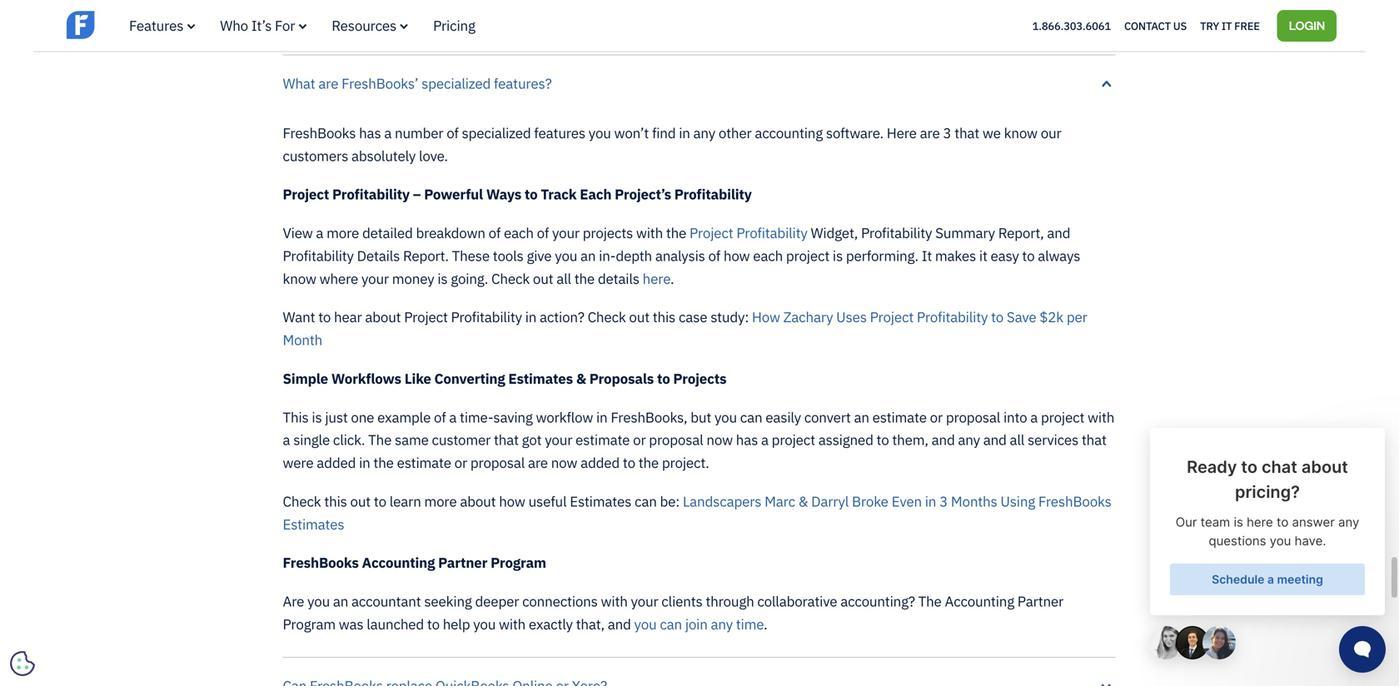 Task type: locate. For each thing, give the bounding box(es) containing it.
3 inside freshbooks has a number of specialized features you won't find in any other accounting software. here are 3 that we know our customers absolutely love.
[[943, 124, 952, 142]]

in inside landscapers marc & darryl broke even in 3 months using freshbooks estimates
[[925, 492, 936, 510]]

or down customer on the bottom left
[[455, 454, 467, 472]]

1 vertical spatial or
[[633, 431, 646, 449]]

1 horizontal spatial the
[[918, 592, 942, 611]]

can inside this is just one example of a time-saving workflow in freshbooks, but you can easily convert an estimate or proposal into a project with a single click. the same customer that got your estimate or proposal now has a project assigned to them, and any and all services that were added in the estimate or proposal are now added to the project.
[[740, 408, 763, 426]]

0 vertical spatial accounting
[[362, 554, 435, 572]]

1 horizontal spatial more
[[424, 492, 457, 510]]

freshbooks
[[283, 124, 356, 142], [1039, 492, 1112, 510], [283, 554, 359, 572]]

that right services
[[1082, 431, 1107, 449]]

to left learn
[[374, 492, 386, 510]]

estimate down workflow
[[576, 431, 630, 449]]

you right for
[[617, 12, 640, 31]]

0 horizontal spatial the
[[368, 431, 392, 449]]

profitability up performing.
[[861, 224, 932, 242]]

and right for
[[643, 12, 666, 31]]

this is just one example of a time-saving workflow in freshbooks, but you can easily convert an estimate or proposal into a project with a single click. the same customer that got your estimate or proposal now has a project assigned to them, and any and all services that were added in the estimate or proposal are now added to the project.
[[283, 408, 1115, 472]]

0 horizontal spatial that
[[494, 431, 519, 449]]

0 vertical spatial specialized
[[422, 74, 491, 93]]

profitability down going.
[[451, 308, 522, 326]]

1 vertical spatial partner
[[1018, 592, 1064, 611]]

1 horizontal spatial all
[[1010, 431, 1025, 449]]

and left much
[[739, 12, 762, 31]]

&
[[576, 369, 586, 388], [799, 492, 808, 510]]

or down "freshbooks,"
[[633, 431, 646, 449]]

to left them,
[[877, 431, 889, 449]]

.
[[671, 269, 674, 288], [764, 615, 768, 633]]

help
[[443, 615, 470, 633]]

freshbooks logo image
[[67, 9, 196, 41]]

& left the proposals
[[576, 369, 586, 388]]

estimates right 'useful' in the bottom of the page
[[570, 492, 632, 510]]

proposals
[[589, 369, 654, 388]]

0 vertical spatial freshbooks
[[283, 124, 356, 142]]

profitability
[[332, 185, 410, 203], [674, 185, 752, 203], [737, 224, 808, 242], [861, 224, 932, 242], [283, 246, 354, 265], [451, 308, 522, 326], [917, 308, 988, 326]]

1 horizontal spatial or
[[633, 431, 646, 449]]

is
[[833, 246, 843, 265], [438, 269, 448, 288], [312, 408, 322, 426]]

this down click.
[[324, 492, 347, 510]]

workflows
[[331, 369, 401, 388]]

freshbooks right using
[[1039, 492, 1112, 510]]

$2k
[[1040, 308, 1064, 326]]

was
[[339, 615, 364, 633]]

1 vertical spatial know
[[283, 269, 316, 288]]

1 vertical spatial more
[[424, 492, 457, 510]]

the inside widget, profitability summary report, and profitability details report. these tools give you an in-depth analysis of how each project is performing. it makes it easy to always know where your money is going. check out all the details
[[574, 269, 595, 288]]

0 vertical spatial any
[[693, 124, 716, 142]]

0 vertical spatial can
[[740, 408, 763, 426]]

save
[[1007, 308, 1037, 326]]

0 vertical spatial about
[[365, 308, 401, 326]]

to right "ways"
[[525, 185, 538, 203]]

specialized down pricing link
[[422, 74, 491, 93]]

to down "freshbooks,"
[[623, 454, 635, 472]]

using
[[1001, 492, 1035, 510]]

you left won't
[[589, 124, 611, 142]]

are down got
[[528, 454, 548, 472]]

0 vertical spatial has
[[359, 124, 381, 142]]

one
[[351, 408, 374, 426]]

the inside are you an accountant seeking deeper connections with your clients through collaborative accounting? the accounting partner program was launched to help you with exactly that, and
[[918, 592, 942, 611]]

1 vertical spatial are
[[920, 124, 940, 142]]

proposal up project.
[[649, 431, 704, 449]]

are right what
[[318, 74, 338, 93]]

each down project profitability link
[[753, 246, 783, 265]]

estimate up them,
[[873, 408, 927, 426]]

of inside freshbooks has a number of specialized features you won't find in any other accounting software. here are 3 that we know our customers absolutely love.
[[447, 124, 459, 142]]

specialized down features?
[[462, 124, 531, 142]]

features
[[534, 124, 586, 142]]

but
[[691, 408, 711, 426]]

convert
[[804, 408, 851, 426]]

project inside how zachary uses project profitability to save $2k per month
[[870, 308, 914, 326]]

0 horizontal spatial know
[[283, 269, 316, 288]]

0 horizontal spatial now
[[551, 454, 577, 472]]

pricing link
[[433, 16, 475, 35]]

–
[[413, 185, 421, 203]]

find
[[652, 124, 676, 142]]

widget,
[[811, 224, 858, 242]]

of up love.
[[447, 124, 459, 142]]

0 vertical spatial estimates
[[508, 369, 573, 388]]

can down clients
[[660, 615, 682, 633]]

0 horizontal spatial .
[[671, 269, 674, 288]]

1 horizontal spatial check
[[491, 269, 530, 288]]

1 vertical spatial estimate
[[576, 431, 630, 449]]

to left the projects
[[657, 369, 670, 388]]

has up absolutely
[[359, 124, 381, 142]]

. down collaborative
[[764, 615, 768, 633]]

track
[[541, 185, 577, 203]]

now up 'useful' in the bottom of the page
[[551, 454, 577, 472]]

this
[[653, 308, 676, 326], [324, 492, 347, 510]]

has up landscapers
[[736, 431, 758, 449]]

are right here
[[920, 124, 940, 142]]

0 horizontal spatial are
[[318, 74, 338, 93]]

features
[[129, 16, 183, 35]]

about down customer on the bottom left
[[460, 492, 496, 510]]

2 vertical spatial or
[[455, 454, 467, 472]]

0 horizontal spatial this
[[324, 492, 347, 510]]

0 horizontal spatial it
[[979, 246, 988, 265]]

1 vertical spatial it
[[979, 246, 988, 265]]

0 horizontal spatial can
[[635, 492, 657, 510]]

profitability inside how zachary uses project profitability to save $2k per month
[[917, 308, 988, 326]]

2 vertical spatial is
[[312, 408, 322, 426]]

0 vertical spatial the
[[368, 431, 392, 449]]

estimates up workflow
[[508, 369, 573, 388]]

all down into
[[1010, 431, 1025, 449]]

who it's for
[[220, 16, 295, 35]]

be:
[[660, 492, 680, 510]]

estimate
[[873, 408, 927, 426], [576, 431, 630, 449], [397, 454, 451, 472]]

your inside this is just one example of a time-saving workflow in freshbooks, but you can easily convert an estimate or proposal into a project with a single click. the same customer that got your estimate or proposal now has a project assigned to them, and any and all services that were added in the estimate or proposal are now added to the project.
[[545, 431, 572, 449]]

a inside freshbooks has a number of specialized features you won't find in any other accounting software. here are 3 that we know our customers absolutely love.
[[384, 124, 392, 142]]

our
[[1041, 124, 1062, 142]]

what
[[283, 74, 315, 93]]

has inside this is just one example of a time-saving workflow in freshbooks, but you can easily convert an estimate or proposal into a project with a single click. the same customer that got your estimate or proposal now has a project assigned to them, and any and all services that were added in the estimate or proposal are now added to the project.
[[736, 431, 758, 449]]

proposal left into
[[946, 408, 1001, 426]]

0 horizontal spatial how
[[499, 492, 525, 510]]

1 vertical spatial .
[[764, 615, 768, 633]]

of inside widget, profitability summary report, and profitability details report. these tools give you an in-depth analysis of how each project is performing. it makes it easy to always know where your money is going. check out all the details
[[708, 246, 721, 265]]

that down the saving
[[494, 431, 519, 449]]

here
[[643, 269, 671, 288]]

to inside are you an accountant seeking deeper connections with your clients through collaborative accounting? the accounting partner program was launched to help you with exactly that, and
[[427, 615, 440, 633]]

and right them,
[[932, 431, 955, 449]]

clients
[[662, 592, 703, 611]]

an up "was"
[[333, 592, 348, 611]]

to inside how zachary uses project profitability to save $2k per month
[[991, 308, 1004, 326]]

2 added from the left
[[581, 454, 620, 472]]

click.
[[333, 431, 365, 449]]

or left into
[[930, 408, 943, 426]]

specialized
[[422, 74, 491, 93], [462, 124, 531, 142]]

0 vertical spatial now
[[707, 431, 733, 449]]

to right easy
[[1022, 246, 1035, 265]]

2 vertical spatial estimate
[[397, 454, 451, 472]]

1 horizontal spatial each
[[753, 246, 783, 265]]

action?
[[540, 308, 585, 326]]

manager,
[[412, 12, 469, 31]]

all up action?
[[557, 269, 571, 288]]

want
[[283, 308, 315, 326]]

the inside this is just one example of a time-saving workflow in freshbooks, but you can easily convert an estimate or proposal into a project with a single click. the same customer that got your estimate or proposal now has a project assigned to them, and any and all services that were added in the estimate or proposal are now added to the project.
[[368, 431, 392, 449]]

in left action?
[[525, 308, 537, 326]]

1 vertical spatial an
[[854, 408, 869, 426]]

0 vertical spatial it
[[1222, 19, 1232, 33]]

know up want
[[283, 269, 316, 288]]

and inside are you an accountant seeking deeper connections with your clients through collaborative accounting? the accounting partner program was launched to help you with exactly that, and
[[608, 615, 631, 633]]

your down track
[[552, 224, 580, 242]]

1 horizontal spatial estimate
[[576, 431, 630, 449]]

with
[[636, 224, 663, 242], [1088, 408, 1115, 426], [601, 592, 628, 611], [499, 615, 526, 633]]

of up customer on the bottom left
[[434, 408, 446, 426]]

1 vertical spatial 3
[[940, 492, 948, 510]]

0 vertical spatial program
[[491, 554, 546, 572]]

profitability left widget,
[[737, 224, 808, 242]]

project
[[283, 185, 329, 203], [690, 224, 733, 242], [404, 308, 448, 326], [870, 308, 914, 326]]

converting
[[434, 369, 505, 388]]

out left learn
[[350, 492, 371, 510]]

0 vertical spatial an
[[581, 246, 596, 265]]

an inside widget, profitability summary report, and profitability details report. these tools give you an in-depth analysis of how each project is performing. it makes it easy to always know where your money is going. check out all the details
[[581, 246, 596, 265]]

how down project profitability link
[[724, 246, 750, 265]]

1 vertical spatial how
[[499, 492, 525, 510]]

can
[[740, 408, 763, 426], [635, 492, 657, 510], [660, 615, 682, 633]]

of
[[447, 124, 459, 142], [489, 224, 501, 242], [537, 224, 549, 242], [708, 246, 721, 265], [434, 408, 446, 426]]

just
[[325, 408, 348, 426]]

any inside this is just one example of a time-saving workflow in freshbooks, but you can easily convert an estimate or proposal into a project with a single click. the same customer that got your estimate or proposal now has a project assigned to them, and any and all services that were added in the estimate or proposal are now added to the project.
[[958, 431, 980, 449]]

report,
[[998, 224, 1044, 242]]

check down were
[[283, 492, 321, 510]]

2 horizontal spatial that
[[1082, 431, 1107, 449]]

is left just
[[312, 408, 322, 426]]

0 vertical spatial this
[[653, 308, 676, 326]]

projects
[[673, 369, 727, 388]]

1 vertical spatial the
[[918, 592, 942, 611]]

1 horizontal spatial can
[[660, 615, 682, 633]]

1 vertical spatial each
[[753, 246, 783, 265]]

is down widget,
[[833, 246, 843, 265]]

each up tools
[[504, 224, 534, 242]]

proposal down got
[[470, 454, 525, 472]]

to left save
[[991, 308, 1004, 326]]

more right learn
[[424, 492, 457, 510]]

check this out to learn more about how useful estimates can be:
[[283, 492, 680, 510]]

program up deeper
[[491, 554, 546, 572]]

0 horizontal spatial an
[[333, 592, 348, 611]]

0 horizontal spatial is
[[312, 408, 322, 426]]

that inside freshbooks has a number of specialized features you won't find in any other accounting software. here are 3 that we know our customers absolutely love.
[[955, 124, 980, 142]]

program down are in the left of the page
[[283, 615, 336, 633]]

in down click.
[[359, 454, 370, 472]]

project right uses on the right of page
[[870, 308, 914, 326]]

to inside widget, profitability summary report, and profitability details report. these tools give you an in-depth analysis of how each project is performing. it makes it easy to always know where your money is going. check out all the details
[[1022, 246, 1035, 265]]

same
[[395, 431, 429, 449]]

0 vertical spatial how
[[724, 246, 750, 265]]

estimates inside landscapers marc & darryl broke even in 3 months using freshbooks estimates
[[283, 515, 344, 533]]

1 horizontal spatial accounting
[[945, 592, 1015, 611]]

always
[[1038, 246, 1081, 265]]

much
[[765, 12, 800, 31]]

freshbooks'
[[342, 74, 418, 93]]

all inside widget, profitability summary report, and profitability details report. these tools give you an in-depth analysis of how each project is performing. it makes it easy to always know where your money is going. check out all the details
[[557, 269, 571, 288]]

an up "assigned"
[[854, 408, 869, 426]]

an inside this is just one example of a time-saving workflow in freshbooks, but you can easily convert an estimate or proposal into a project with a single click. the same customer that got your estimate or proposal now has a project assigned to them, and any and all services that were added in the estimate or proposal are now added to the project.
[[854, 408, 869, 426]]

connections
[[522, 592, 598, 611]]

your
[[669, 12, 697, 31], [552, 224, 580, 242], [361, 269, 389, 288], [545, 431, 572, 449], [631, 592, 658, 611]]

3
[[943, 124, 952, 142], [940, 492, 948, 510]]

more up details
[[327, 224, 359, 242]]

learn
[[390, 492, 421, 510]]

for
[[597, 12, 614, 31]]

1 horizontal spatial has
[[736, 431, 758, 449]]

how zachary uses project profitability to save $2k per month
[[283, 308, 1088, 349]]

to left help
[[427, 615, 440, 633]]

in
[[679, 124, 690, 142], [525, 308, 537, 326], [596, 408, 608, 426], [359, 454, 370, 472], [925, 492, 936, 510]]

2 horizontal spatial proposal
[[946, 408, 1001, 426]]

1 vertical spatial program
[[283, 615, 336, 633]]

the
[[666, 224, 687, 242], [574, 269, 595, 288], [374, 454, 394, 472], [639, 454, 659, 472]]

the left details
[[574, 269, 595, 288]]

1 horizontal spatial about
[[460, 492, 496, 510]]

1 horizontal spatial proposal
[[649, 431, 704, 449]]

any right them,
[[958, 431, 980, 449]]

freshbooks inside freshbooks has a number of specialized features you won't find in any other accounting software. here are 3 that we know our customers absolutely love.
[[283, 124, 356, 142]]

program
[[491, 554, 546, 572], [283, 615, 336, 633]]

1 horizontal spatial know
[[1004, 124, 1038, 142]]

0 vertical spatial project
[[786, 246, 830, 265]]

project down easily
[[772, 431, 815, 449]]

accountant
[[352, 592, 421, 611]]

money
[[392, 269, 434, 288]]

project inside widget, profitability summary report, and profitability details report. these tools give you an in-depth analysis of how each project is performing. it makes it easy to always know where your money is going. check out all the details
[[786, 246, 830, 265]]

the left project.
[[639, 454, 659, 472]]

is left going.
[[438, 269, 448, 288]]

2 horizontal spatial can
[[740, 408, 763, 426]]

1 vertical spatial can
[[635, 492, 657, 510]]

freshbooks for freshbooks accounting partner program
[[283, 554, 359, 572]]

it left easy
[[979, 246, 988, 265]]

1 vertical spatial project
[[1041, 408, 1085, 426]]

study:
[[711, 308, 749, 326]]

0 horizontal spatial accounting
[[362, 554, 435, 572]]

1 horizontal spatial are
[[528, 454, 548, 472]]

your down details
[[361, 269, 389, 288]]

you right but
[[715, 408, 737, 426]]

check down tools
[[491, 269, 530, 288]]

0 vertical spatial estimate
[[873, 408, 927, 426]]

project.
[[662, 454, 709, 472]]

you inside this is just one example of a time-saving workflow in freshbooks, but you can easily convert an estimate or proposal into a project with a single click. the same customer that got your estimate or proposal now has a project assigned to them, and any and all services that were added in the estimate or proposal are now added to the project.
[[715, 408, 737, 426]]

program inside are you an accountant seeking deeper connections with your clients through collaborative accounting? the accounting partner program was launched to help you with exactly that, and
[[283, 615, 336, 633]]

2 horizontal spatial is
[[833, 246, 843, 265]]

exactly
[[529, 615, 573, 633]]

for
[[275, 16, 295, 35]]

how left 'useful' in the bottom of the page
[[499, 492, 525, 510]]

2 horizontal spatial an
[[854, 408, 869, 426]]

your left clients
[[631, 592, 658, 611]]

1 vertical spatial accounting
[[945, 592, 1015, 611]]

0 horizontal spatial program
[[283, 615, 336, 633]]

specialized inside freshbooks has a number of specialized features you won't find in any other accounting software. here are 3 that we know our customers absolutely love.
[[462, 124, 531, 142]]

2 vertical spatial can
[[660, 615, 682, 633]]

your inside widget, profitability summary report, and profitability details report. these tools give you an in-depth analysis of how each project is performing. it makes it easy to always know where your money is going. check out all the details
[[361, 269, 389, 288]]

an inside are you an accountant seeking deeper connections with your clients through collaborative accounting? the accounting partner program was launched to help you with exactly that, and
[[333, 592, 348, 611]]

profitability up project profitability link
[[674, 185, 752, 203]]

2 horizontal spatial out
[[629, 308, 650, 326]]

estimate down the same
[[397, 454, 451, 472]]

an
[[581, 246, 596, 265], [854, 408, 869, 426], [333, 592, 348, 611]]

3 left we
[[943, 124, 952, 142]]

1 vertical spatial &
[[799, 492, 808, 510]]

estimates down were
[[283, 515, 344, 533]]

an left in-
[[581, 246, 596, 265]]

these
[[452, 246, 490, 265]]

0 horizontal spatial added
[[317, 454, 356, 472]]

and inside widget, profitability summary report, and profitability details report. these tools give you an in-depth analysis of how each project is performing. it makes it easy to always know where your money is going. check out all the details
[[1047, 224, 1071, 242]]

want to hear about project profitability in action? check out this case study:
[[283, 308, 749, 326]]

other
[[719, 124, 752, 142]]

added down workflow
[[581, 454, 620, 472]]

2 vertical spatial out
[[350, 492, 371, 510]]

. down analysis
[[671, 269, 674, 288]]

like
[[405, 369, 431, 388]]

and down into
[[983, 431, 1007, 449]]

1 horizontal spatial that
[[955, 124, 980, 142]]

project profitability – powerful ways to track each project's profitability
[[283, 185, 752, 203]]

1 horizontal spatial an
[[581, 246, 596, 265]]

now
[[707, 431, 733, 449], [551, 454, 577, 472]]

2 vertical spatial check
[[283, 492, 321, 510]]

is inside this is just one example of a time-saving workflow in freshbooks, but you can easily convert an estimate or proposal into a project with a single click. the same customer that got your estimate or proposal now has a project assigned to them, and any and all services that were added in the estimate or proposal are now added to the project.
[[312, 408, 322, 426]]

any left the other at the right top of page
[[693, 124, 716, 142]]

this
[[283, 408, 309, 426]]

you can join any time link
[[631, 615, 764, 633]]

project
[[786, 246, 830, 265], [1041, 408, 1085, 426], [772, 431, 815, 449]]

freshbooks for freshbooks has a number of specialized features you won't find in any other accounting software. here are 3 that we know our customers absolutely love.
[[283, 124, 356, 142]]

1 vertical spatial specialized
[[462, 124, 531, 142]]

a
[[283, 12, 290, 31], [384, 124, 392, 142], [316, 224, 323, 242], [449, 408, 457, 426], [1031, 408, 1038, 426], [283, 431, 290, 449], [761, 431, 769, 449]]

0 vertical spatial all
[[557, 269, 571, 288]]

0 horizontal spatial &
[[576, 369, 586, 388]]

& right marc
[[799, 492, 808, 510]]

accounting
[[755, 124, 823, 142]]

1 horizontal spatial program
[[491, 554, 546, 572]]

0 horizontal spatial check
[[283, 492, 321, 510]]



Task type: describe. For each thing, give the bounding box(es) containing it.
the up analysis
[[666, 224, 687, 242]]

of up give
[[537, 224, 549, 242]]

landscapers
[[683, 492, 762, 510]]

each inside widget, profitability summary report, and profitability details report. these tools give you an in-depth analysis of how each project is performing. it makes it easy to always know where your money is going. check out all the details
[[753, 246, 783, 265]]

& inside landscapers marc & darryl broke even in 3 months using freshbooks estimates
[[799, 492, 808, 510]]

case
[[679, 308, 708, 326]]

2 vertical spatial any
[[711, 615, 733, 633]]

project up view
[[283, 185, 329, 203]]

a dedicated account manager, customized training for you and your team, and much more.
[[283, 12, 839, 31]]

it
[[922, 246, 932, 265]]

project profitability link
[[690, 224, 808, 242]]

the up learn
[[374, 454, 394, 472]]

breakdown
[[416, 224, 485, 242]]

partner inside are you an accountant seeking deeper connections with your clients through collaborative accounting? the accounting partner program was launched to help you with exactly that, and
[[1018, 592, 1064, 611]]

view a more detailed breakdown of each of your projects with the project profitability
[[283, 224, 808, 242]]

here link
[[640, 269, 671, 288]]

in-
[[599, 246, 616, 265]]

know inside freshbooks has a number of specialized features you won't find in any other accounting software. here are 3 that we know our customers absolutely love.
[[1004, 124, 1038, 142]]

features link
[[129, 16, 195, 35]]

here
[[887, 124, 917, 142]]

2 vertical spatial project
[[772, 431, 815, 449]]

has inside freshbooks has a number of specialized features you won't find in any other accounting software. here are 3 that we know our customers absolutely love.
[[359, 124, 381, 142]]

month
[[283, 331, 322, 349]]

freshbooks inside landscapers marc & darryl broke even in 3 months using freshbooks estimates
[[1039, 492, 1112, 510]]

1 vertical spatial this
[[324, 492, 347, 510]]

absolutely
[[351, 146, 416, 165]]

contact us
[[1124, 19, 1187, 33]]

them,
[[892, 431, 929, 449]]

launched
[[367, 615, 424, 633]]

2 horizontal spatial estimate
[[873, 408, 927, 426]]

resources link
[[332, 16, 408, 35]]

a down this
[[283, 431, 290, 449]]

landscapers marc & darryl broke even in 3 months using freshbooks estimates
[[283, 492, 1112, 533]]

what are freshbooks' specialized features?
[[283, 74, 552, 93]]

1 horizontal spatial .
[[764, 615, 768, 633]]

check inside widget, profitability summary report, and profitability details report. these tools give you an in-depth analysis of how each project is performing. it makes it easy to always know where your money is going. check out all the details
[[491, 269, 530, 288]]

try
[[1200, 19, 1219, 33]]

cookie consent banner dialog
[[12, 481, 262, 674]]

landscapers marc & darryl broke even in 3 months using freshbooks estimates link
[[283, 492, 1112, 533]]

in right workflow
[[596, 408, 608, 426]]

us
[[1173, 19, 1187, 33]]

how zachary uses project profitability to save $2k per month link
[[283, 308, 1088, 349]]

accounting?
[[841, 592, 915, 611]]

simple workflows like converting estimates & proposals to projects
[[283, 369, 727, 388]]

resources
[[332, 16, 397, 35]]

0 horizontal spatial proposal
[[470, 454, 525, 472]]

of inside this is just one example of a time-saving workflow in freshbooks, but you can easily convert an estimate or proposal into a project with a single click. the same customer that got your estimate or proposal now has a project assigned to them, and any and all services that were added in the estimate or proposal are now added to the project.
[[434, 408, 446, 426]]

3 inside landscapers marc & darryl broke even in 3 months using freshbooks estimates
[[940, 492, 948, 510]]

seeking
[[424, 592, 472, 611]]

0 horizontal spatial about
[[365, 308, 401, 326]]

0 vertical spatial proposal
[[946, 408, 1001, 426]]

give
[[527, 246, 552, 265]]

you right are in the left of the page
[[307, 592, 330, 611]]

freshbooks has a number of specialized features you won't find in any other accounting software. here are 3 that we know our customers absolutely love.
[[283, 124, 1062, 165]]

any inside freshbooks has a number of specialized features you won't find in any other accounting software. here are 3 that we know our customers absolutely love.
[[693, 124, 716, 142]]

are inside this is just one example of a time-saving workflow in freshbooks, but you can easily convert an estimate or proposal into a project with a single click. the same customer that got your estimate or proposal now has a project assigned to them, and any and all services that were added in the estimate or proposal are now added to the project.
[[528, 454, 548, 472]]

freshbooks accounting partner program
[[283, 554, 546, 572]]

tools
[[493, 246, 524, 265]]

where
[[320, 269, 358, 288]]

1 horizontal spatial it
[[1222, 19, 1232, 33]]

each
[[580, 185, 612, 203]]

were
[[283, 454, 314, 472]]

0 vertical spatial are
[[318, 74, 338, 93]]

you can join any time .
[[631, 615, 768, 633]]

you inside freshbooks has a number of specialized features you won't find in any other accounting software. here are 3 that we know our customers absolutely love.
[[589, 124, 611, 142]]

got
[[522, 431, 542, 449]]

example
[[377, 408, 431, 426]]

your left team, at top
[[669, 12, 697, 31]]

customer
[[432, 431, 491, 449]]

0 vertical spatial or
[[930, 408, 943, 426]]

profitability down view
[[283, 246, 354, 265]]

into
[[1004, 408, 1027, 426]]

how
[[752, 308, 780, 326]]

time
[[736, 615, 764, 633]]

services
[[1028, 431, 1079, 449]]

team,
[[700, 12, 736, 31]]

a down easily
[[761, 431, 769, 449]]

all inside this is just one example of a time-saving workflow in freshbooks, but you can easily convert an estimate or proposal into a project with a single click. the same customer that got your estimate or proposal now has a project assigned to them, and any and all services that were added in the estimate or proposal are now added to the project.
[[1010, 431, 1025, 449]]

login
[[1289, 17, 1325, 33]]

of up tools
[[489, 224, 501, 242]]

who
[[220, 16, 248, 35]]

2 horizontal spatial check
[[588, 308, 626, 326]]

powerful
[[424, 185, 483, 203]]

0 vertical spatial &
[[576, 369, 586, 388]]

saving
[[493, 408, 533, 426]]

you down deeper
[[473, 615, 496, 633]]

won't
[[614, 124, 649, 142]]

project's
[[615, 185, 671, 203]]

are inside freshbooks has a number of specialized features you won't find in any other accounting software. here are 3 that we know our customers absolutely love.
[[920, 124, 940, 142]]

0 vertical spatial .
[[671, 269, 674, 288]]

know inside widget, profitability summary report, and profitability details report. these tools give you an in-depth analysis of how each project is performing. it makes it easy to always know where your money is going. check out all the details
[[283, 269, 316, 288]]

a right into
[[1031, 408, 1038, 426]]

1 vertical spatial estimates
[[570, 492, 632, 510]]

1 horizontal spatial this
[[653, 308, 676, 326]]

out inside widget, profitability summary report, and profitability details report. these tools give you an in-depth analysis of how each project is performing. it makes it easy to always know where your money is going. check out all the details
[[533, 269, 553, 288]]

profitability down absolutely
[[332, 185, 410, 203]]

collaborative
[[757, 592, 837, 611]]

software.
[[826, 124, 884, 142]]

with inside this is just one example of a time-saving workflow in freshbooks, but you can easily convert an estimate or proposal into a project with a single click. the same customer that got your estimate or proposal now has a project assigned to them, and any and all services that were added in the estimate or proposal are now added to the project.
[[1088, 408, 1115, 426]]

0 horizontal spatial or
[[455, 454, 467, 472]]

free
[[1235, 19, 1260, 33]]

0 horizontal spatial out
[[350, 492, 371, 510]]

1 vertical spatial now
[[551, 454, 577, 472]]

it inside widget, profitability summary report, and profitability details report. these tools give you an in-depth analysis of how each project is performing. it makes it easy to always know where your money is going. check out all the details
[[979, 246, 988, 265]]

zachary
[[783, 308, 833, 326]]

marc
[[765, 492, 795, 510]]

0 vertical spatial each
[[504, 224, 534, 242]]

project up analysis
[[690, 224, 733, 242]]

easy
[[991, 246, 1019, 265]]

ways
[[486, 185, 521, 203]]

0 vertical spatial is
[[833, 246, 843, 265]]

useful
[[529, 492, 567, 510]]

1 horizontal spatial now
[[707, 431, 733, 449]]

widget, profitability summary report, and profitability details report. these tools give you an in-depth analysis of how each project is performing. it makes it easy to always know where your money is going. check out all the details
[[283, 224, 1081, 288]]

workflow
[[536, 408, 593, 426]]

darryl
[[811, 492, 849, 510]]

0 horizontal spatial estimate
[[397, 454, 451, 472]]

who it's for link
[[220, 16, 307, 35]]

0 horizontal spatial more
[[327, 224, 359, 242]]

you left join
[[634, 615, 657, 633]]

1 added from the left
[[317, 454, 356, 472]]

1 vertical spatial about
[[460, 492, 496, 510]]

a left time-
[[449, 408, 457, 426]]

makes
[[935, 246, 976, 265]]

going.
[[451, 269, 488, 288]]

a right view
[[316, 224, 323, 242]]

pricing
[[433, 16, 475, 35]]

broke
[[852, 492, 889, 510]]

1.866.303.6061 link
[[1033, 19, 1111, 33]]

you inside widget, profitability summary report, and profitability details report. these tools give you an in-depth analysis of how each project is performing. it makes it easy to always know where your money is going. check out all the details
[[555, 246, 577, 265]]

projects
[[583, 224, 633, 242]]

detailed
[[362, 224, 413, 242]]

per
[[1067, 308, 1088, 326]]

report.
[[403, 246, 449, 265]]

simple
[[283, 369, 328, 388]]

hear
[[334, 308, 362, 326]]

cookie preferences image
[[10, 651, 35, 676]]

dedicated
[[293, 12, 355, 31]]

to left hear
[[318, 308, 331, 326]]

project down money
[[404, 308, 448, 326]]

how inside widget, profitability summary report, and profitability details report. these tools give you an in-depth analysis of how each project is performing. it makes it easy to always know where your money is going. check out all the details
[[724, 246, 750, 265]]

deeper
[[475, 592, 519, 611]]

assigned
[[819, 431, 874, 449]]

0 horizontal spatial partner
[[438, 554, 488, 572]]

a right it's
[[283, 12, 290, 31]]

in inside freshbooks has a number of specialized features you won't find in any other accounting software. here are 3 that we know our customers absolutely love.
[[679, 124, 690, 142]]

1 vertical spatial is
[[438, 269, 448, 288]]

1 vertical spatial out
[[629, 308, 650, 326]]

more.
[[803, 12, 839, 31]]

accounting inside are you an accountant seeking deeper connections with your clients through collaborative accounting? the accounting partner program was launched to help you with exactly that, and
[[945, 592, 1015, 611]]

customized
[[472, 12, 544, 31]]

it's
[[251, 16, 272, 35]]

your inside are you an accountant seeking deeper connections with your clients through collaborative accounting? the accounting partner program was launched to help you with exactly that, and
[[631, 592, 658, 611]]



Task type: vqa. For each thing, say whether or not it's contained in the screenshot.
SUPPORT in the : Our Support team is highly knowledgeable and never transfers you to another department.
no



